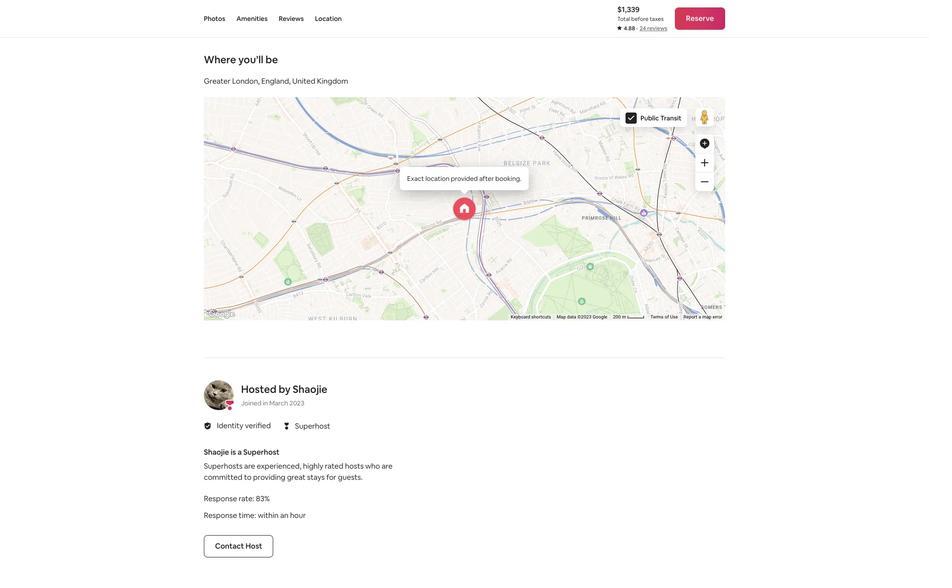Task type: vqa. For each thing, say whether or not it's contained in the screenshot.
and
no



Task type: describe. For each thing, give the bounding box(es) containing it.
identity
[[217, 421, 243, 431]]

200
[[613, 315, 621, 320]]

response for response time
[[204, 511, 237, 521]]

response for response rate
[[204, 494, 237, 504]]

you'll
[[238, 53, 263, 66]]

terms of use link
[[650, 315, 678, 320]]

within
[[258, 511, 279, 521]]

is
[[231, 448, 236, 458]]

2 are from the left
[[382, 462, 393, 472]]

shaojie is a superhost superhosts are experienced, highly rated hosts who are committed to providing great stays for guests.
[[204, 448, 393, 483]]

keyboard
[[511, 315, 530, 320]]

hour
[[290, 511, 306, 521]]

terms
[[650, 315, 664, 320]]

stays
[[307, 473, 325, 483]]

4.88 · 24 reviews
[[624, 25, 667, 32]]

location
[[315, 14, 342, 23]]

24
[[640, 25, 646, 32]]

zoom out image
[[701, 178, 708, 186]]

for
[[326, 473, 336, 483]]

contact host
[[215, 542, 262, 552]]

4.88
[[624, 25, 635, 32]]

a inside shaojie is a superhost superhosts are experienced, highly rated hosts who are committed to providing great stays for guests.
[[238, 448, 242, 458]]

reviews
[[279, 14, 304, 23]]

shaojie inside shaojie is a superhost superhosts are experienced, highly rated hosts who are committed to providing great stays for guests.
[[204, 448, 229, 458]]

kingdom
[[317, 76, 348, 86]]

photos
[[204, 14, 225, 23]]

add a place to the map image
[[699, 138, 710, 149]]

use
[[670, 315, 678, 320]]

where
[[204, 53, 236, 66]]

hosted
[[241, 383, 276, 396]]

highly
[[303, 462, 323, 472]]

: for response rate
[[253, 494, 254, 504]]

public
[[641, 114, 659, 122]]

google image
[[206, 309, 237, 321]]

drag pegman onto the map to open street view image
[[695, 108, 714, 127]]

great
[[287, 473, 306, 483]]

amenities
[[236, 14, 268, 23]]

an
[[280, 511, 288, 521]]

·
[[636, 25, 638, 32]]

1 horizontal spatial a
[[699, 315, 701, 320]]

contact host link
[[204, 536, 273, 558]]

public transit
[[641, 114, 681, 122]]

󰀃
[[284, 421, 289, 432]]

$1,339
[[617, 5, 640, 14]]

google map
showing 4 points of interest. region
[[122, 25, 837, 383]]

report a map error
[[684, 315, 722, 320]]

be
[[266, 53, 278, 66]]

83%
[[256, 494, 270, 504]]

before
[[631, 15, 649, 23]]

photos button
[[204, 0, 225, 37]]

map
[[557, 315, 566, 320]]

of
[[665, 315, 669, 320]]

verified
[[245, 421, 271, 431]]

hosts
[[345, 462, 364, 472]]

2023
[[289, 399, 304, 408]]

providing
[[253, 473, 285, 483]]

taxes
[[650, 15, 664, 23]]

greater
[[204, 76, 231, 86]]

experienced,
[[257, 462, 301, 472]]



Task type: locate. For each thing, give the bounding box(es) containing it.
response down committed
[[204, 494, 237, 504]]

0 horizontal spatial superhost
[[243, 448, 279, 458]]

google
[[593, 315, 607, 320]]

rate
[[239, 494, 253, 504]]

hosted by shaojie joined in march 2023
[[241, 383, 327, 408]]

response time : within an hour
[[204, 511, 306, 521]]

:
[[253, 494, 254, 504], [254, 511, 256, 521]]

200 m button
[[610, 314, 648, 321]]

0 vertical spatial :
[[253, 494, 254, 504]]

where you'll be
[[204, 53, 278, 66]]

reserve button
[[675, 7, 725, 30]]

superhost right 󰀃
[[295, 422, 330, 431]]

greater london, england, united kingdom
[[204, 76, 348, 86]]

contact
[[215, 542, 244, 552]]

1 vertical spatial superhost
[[243, 448, 279, 458]]

1 are from the left
[[244, 462, 255, 472]]

host
[[246, 542, 262, 552]]

1 horizontal spatial are
[[382, 462, 393, 472]]

to
[[244, 473, 251, 483]]

1 horizontal spatial superhost
[[295, 422, 330, 431]]

zoom in image
[[701, 159, 708, 167]]

response
[[204, 494, 237, 504], [204, 511, 237, 521]]

shaojie inside hosted by shaojie joined in march 2023
[[293, 383, 327, 396]]

united
[[292, 76, 315, 86]]

shaojie is a superhost. learn more about shaojie. image
[[204, 381, 234, 411], [204, 381, 234, 411]]

a
[[699, 315, 701, 320], [238, 448, 242, 458]]

0 vertical spatial response
[[204, 494, 237, 504]]

superhost up experienced,
[[243, 448, 279, 458]]

are up to
[[244, 462, 255, 472]]

are right who
[[382, 462, 393, 472]]

reviews
[[647, 25, 667, 32]]

rated
[[325, 462, 343, 472]]

data
[[567, 315, 576, 320]]

location button
[[315, 0, 342, 37]]

by
[[279, 383, 291, 396]]

response rate : 83%
[[204, 494, 270, 504]]

who
[[365, 462, 380, 472]]

0 horizontal spatial are
[[244, 462, 255, 472]]

total
[[617, 15, 630, 23]]

1 vertical spatial a
[[238, 448, 242, 458]]

24 reviews button
[[640, 25, 667, 32]]

1 horizontal spatial shaojie
[[293, 383, 327, 396]]

1 vertical spatial shaojie
[[204, 448, 229, 458]]

1 response from the top
[[204, 494, 237, 504]]

©2023
[[577, 315, 592, 320]]

: for response time
[[254, 511, 256, 521]]

0 vertical spatial shaojie
[[293, 383, 327, 396]]

reviews button
[[279, 0, 304, 37]]

0 vertical spatial superhost
[[295, 422, 330, 431]]

reserve
[[686, 13, 714, 23]]

keyboard shortcuts button
[[511, 314, 551, 321]]

: left 83%
[[253, 494, 254, 504]]

error
[[713, 315, 722, 320]]

1 vertical spatial :
[[254, 511, 256, 521]]

map data ©2023 google
[[557, 315, 607, 320]]

identity verified
[[217, 421, 271, 431]]

london,
[[232, 76, 260, 86]]

guests.
[[338, 473, 363, 483]]

superhosts
[[204, 462, 243, 472]]

terms of use
[[650, 315, 678, 320]]

shaojie up 2023
[[293, 383, 327, 396]]

shaojie
[[293, 383, 327, 396], [204, 448, 229, 458]]

report
[[684, 315, 697, 320]]

1 vertical spatial response
[[204, 511, 237, 521]]

transit
[[660, 114, 681, 122]]

are
[[244, 462, 255, 472], [382, 462, 393, 472]]

superhost
[[295, 422, 330, 431], [243, 448, 279, 458]]

report a map error link
[[684, 315, 722, 320]]

committed
[[204, 473, 242, 483]]

your stay location, map pin image
[[453, 198, 476, 220]]

2 response from the top
[[204, 511, 237, 521]]

a right is
[[238, 448, 242, 458]]

keyboard shortcuts
[[511, 315, 551, 320]]

shortcuts
[[531, 315, 551, 320]]

map
[[702, 315, 711, 320]]

$1,339 total before taxes
[[617, 5, 664, 23]]

0 vertical spatial a
[[699, 315, 701, 320]]

march
[[269, 399, 288, 408]]

m
[[622, 315, 626, 320]]

: left 'within'
[[254, 511, 256, 521]]

in
[[263, 399, 268, 408]]

a left 'map'
[[699, 315, 701, 320]]

shaojie up superhosts
[[204, 448, 229, 458]]

200 m
[[613, 315, 627, 320]]

england,
[[261, 76, 291, 86]]

superhost inside shaojie is a superhost superhosts are experienced, highly rated hosts who are committed to providing great stays for guests.
[[243, 448, 279, 458]]

response down response rate : 83%
[[204, 511, 237, 521]]

amenities button
[[236, 0, 268, 37]]

0 horizontal spatial shaojie
[[204, 448, 229, 458]]

time
[[239, 511, 254, 521]]

joined
[[241, 399, 261, 408]]

0 horizontal spatial a
[[238, 448, 242, 458]]



